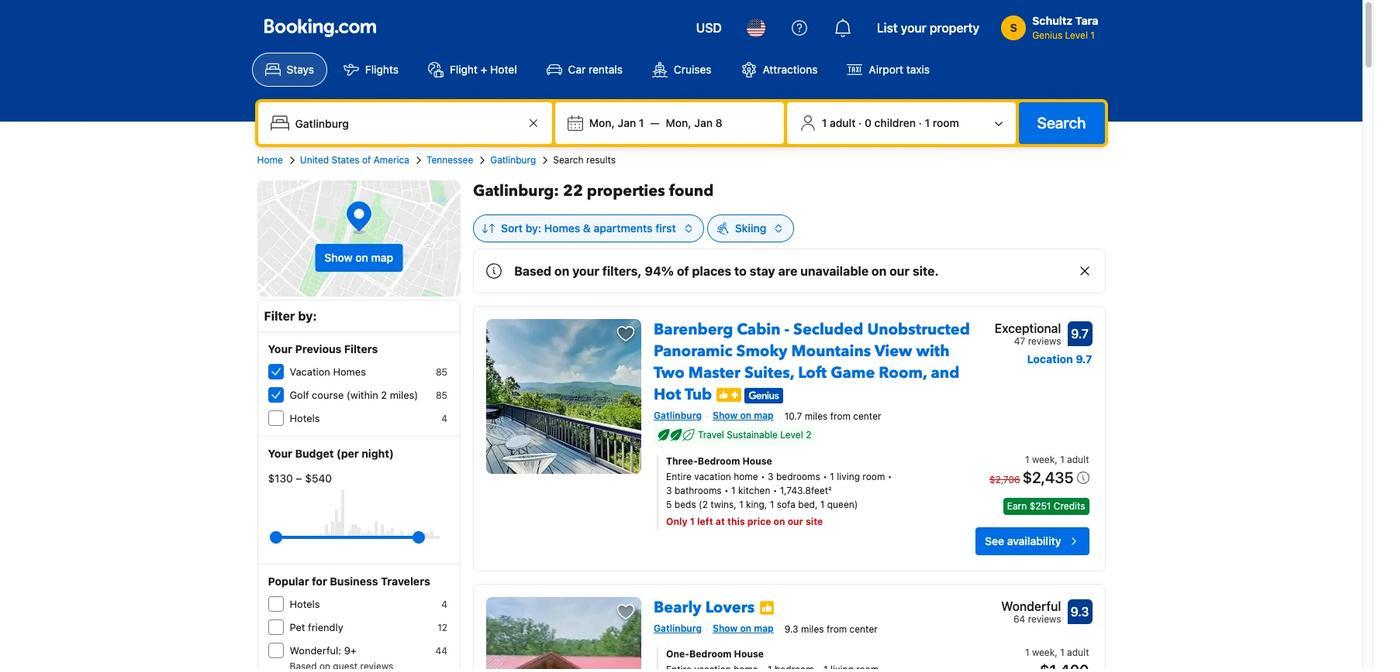 Task type: describe. For each thing, give the bounding box(es) containing it.
wonderful:
[[290, 645, 341, 658]]

• up sofa
[[773, 485, 777, 497]]

rentals
[[589, 63, 623, 76]]

0 vertical spatial gatlinburg
[[490, 154, 536, 166]]

miles for cabin
[[805, 411, 828, 422]]

cruises link
[[639, 53, 725, 87]]

sustainable
[[727, 429, 778, 441]]

2 jan from the left
[[694, 116, 713, 130]]

sort by: homes & apartments first
[[501, 222, 676, 235]]

Where are you going? field
[[289, 109, 524, 137]]

stays
[[287, 63, 314, 76]]

master
[[688, 363, 741, 384]]

1 hotels from the top
[[290, 413, 320, 425]]

search results updated. gatlinburg: 22 properties found. applied filters: vacation homes, golf course (within 2 miles), swimming pool, entire homes & apartments, $130 – $540 (per night). element
[[473, 181, 1105, 202]]

room inside dropdown button
[[933, 116, 959, 130]]

two
[[654, 363, 685, 384]]

2 4 from the top
[[441, 599, 447, 611]]

—
[[650, 116, 660, 130]]

• up twins, at the bottom of page
[[724, 485, 729, 497]]

2 vertical spatial adult
[[1067, 647, 1089, 659]]

list
[[877, 21, 898, 35]]

exceptional
[[995, 322, 1061, 336]]

cabin
[[737, 319, 781, 340]]

wonderful 64 reviews
[[1001, 600, 1061, 626]]

search button
[[1019, 102, 1105, 144]]

0 horizontal spatial level
[[780, 429, 803, 441]]

site.
[[913, 264, 939, 278]]

skiing button
[[707, 215, 794, 243]]

budget
[[295, 447, 334, 461]]

stay
[[750, 264, 775, 278]]

one-bedroom house
[[666, 649, 764, 660]]

site
[[806, 516, 823, 528]]

0
[[865, 116, 872, 130]]

earn $251 credits
[[1007, 501, 1085, 512]]

flight + hotel
[[450, 63, 517, 76]]

property
[[930, 21, 979, 35]]

genius
[[1032, 29, 1063, 41]]

(within
[[347, 389, 378, 402]]

1 horizontal spatial 3
[[768, 471, 774, 483]]

mon, jan 1 — mon, jan 8
[[589, 116, 723, 130]]

for
[[312, 575, 327, 589]]

your for your budget (per night)
[[268, 447, 292, 461]]

from for cabin
[[830, 411, 851, 422]]

car rentals
[[568, 63, 623, 76]]

queen)
[[827, 499, 858, 511]]

united states of america
[[300, 154, 409, 166]]

0 horizontal spatial of
[[362, 154, 371, 166]]

gatlinburg link
[[490, 154, 536, 167]]

america
[[374, 154, 409, 166]]

house for one-
[[734, 649, 764, 660]]

on inside button
[[355, 251, 368, 264]]

apartments
[[594, 222, 653, 235]]

by: for filter
[[298, 309, 317, 323]]

$2,706
[[989, 474, 1020, 486]]

vacation
[[290, 366, 330, 378]]

your for your previous filters
[[268, 343, 292, 356]]

bearly lovers link
[[654, 592, 755, 619]]

5
[[666, 499, 672, 511]]

search for search results
[[553, 154, 584, 166]]

85 for golf course (within 2 miles)
[[436, 390, 447, 402]]

1 vertical spatial 9.7
[[1076, 353, 1092, 366]]

unavailable
[[800, 264, 869, 278]]

center for bearly lovers
[[850, 624, 878, 636]]

22
[[563, 181, 583, 202]]

mountains
[[791, 341, 871, 362]]

gatlinburg for bearly
[[654, 623, 702, 635]]

miles)
[[390, 389, 418, 402]]

wonderful: 9+
[[290, 645, 357, 658]]

golf
[[290, 389, 309, 402]]

44
[[435, 646, 447, 658]]

this
[[727, 516, 745, 528]]

$130
[[268, 472, 293, 485]]

9.3 miles from center
[[785, 624, 878, 636]]

show inside button
[[324, 251, 353, 264]]

entire
[[666, 471, 692, 483]]

85 for vacation homes
[[436, 367, 447, 378]]

s
[[1010, 21, 1017, 34]]

our inside 'three-bedroom house entire vacation home • 3 bedrooms • 1 living room • 3 bathrooms • 1 kitchen • 1,743.8feet² 5 beds (2 twins, 1 king, 1 sofa bed, 1 queen) only 1 left at this price on our site'
[[788, 516, 803, 528]]

2 1 week , 1 adult from the top
[[1025, 647, 1089, 659]]

your previous filters
[[268, 343, 378, 356]]

2 , from the top
[[1055, 647, 1058, 659]]

wonderful
[[1001, 600, 1061, 614]]

gatlinburg: 22 properties found
[[473, 181, 714, 202]]

1 adult · 0 children · 1 room
[[822, 116, 959, 130]]

usd
[[696, 21, 722, 35]]

course
[[312, 389, 344, 402]]

tub
[[685, 385, 712, 406]]

see
[[985, 535, 1004, 548]]

skiing
[[735, 222, 766, 235]]

golf course (within 2 miles)
[[290, 389, 418, 402]]

filter by:
[[264, 309, 317, 323]]

vacation
[[694, 471, 731, 483]]

panoramic
[[654, 341, 732, 362]]

credits
[[1054, 501, 1085, 512]]

business
[[330, 575, 378, 589]]

map inside button
[[371, 251, 393, 264]]

search for search
[[1037, 114, 1086, 132]]

8
[[715, 116, 723, 130]]

adult inside dropdown button
[[830, 116, 856, 130]]

0 horizontal spatial homes
[[333, 366, 366, 378]]

show on map for bearly lovers
[[713, 623, 774, 635]]

hotel
[[490, 63, 517, 76]]

bed,
[[798, 499, 818, 511]]

2 hotels from the top
[[290, 599, 320, 611]]

sort
[[501, 222, 523, 235]]

car rentals link
[[533, 53, 636, 87]]

view
[[875, 341, 912, 362]]

living
[[837, 471, 860, 483]]

exceptional 47 reviews
[[995, 322, 1061, 347]]

booking.com image
[[264, 19, 376, 37]]

tennessee
[[426, 154, 473, 166]]

0 vertical spatial homes
[[544, 222, 580, 235]]

house for three-
[[742, 456, 772, 467]]

left
[[697, 516, 713, 528]]

2 mon, from the left
[[666, 116, 691, 130]]

airport
[[869, 63, 903, 76]]

bathrooms
[[675, 485, 722, 497]]

$251
[[1030, 501, 1051, 512]]

filters
[[344, 343, 378, 356]]

reviews for wonderful
[[1028, 614, 1061, 626]]

pet friendly
[[290, 622, 343, 634]]



Task type: locate. For each thing, give the bounding box(es) containing it.
hotels
[[290, 413, 320, 425], [290, 599, 320, 611]]

miles right 10.7
[[805, 411, 828, 422]]

room
[[933, 116, 959, 130], [863, 471, 885, 483]]

1 4 from the top
[[441, 413, 447, 425]]

level inside 'schultz tara genius level 1'
[[1065, 29, 1088, 41]]

bedroom for one-
[[689, 649, 732, 660]]

based on your filters, 94% of places to stay are unavailable on our site.
[[514, 264, 939, 278]]

gatlinburg down bearly
[[654, 623, 702, 635]]

children
[[874, 116, 916, 130]]

our
[[889, 264, 910, 278], [788, 516, 803, 528]]

flight + hotel link
[[415, 53, 530, 87]]

miles
[[805, 411, 828, 422], [801, 624, 824, 636]]

1
[[1091, 29, 1095, 41], [639, 116, 644, 130], [822, 116, 827, 130], [925, 116, 930, 130], [1025, 454, 1029, 466], [1060, 454, 1064, 466], [830, 471, 834, 483], [731, 485, 736, 497], [739, 499, 743, 511], [770, 499, 774, 511], [820, 499, 825, 511], [690, 516, 695, 528], [1025, 647, 1029, 659], [1060, 647, 1064, 659]]

mon,
[[589, 116, 615, 130], [666, 116, 691, 130]]

0 vertical spatial reviews
[[1028, 336, 1061, 347]]

of right the 94%
[[677, 264, 689, 278]]

1 vertical spatial room
[[863, 471, 885, 483]]

$2,435
[[1023, 469, 1074, 487]]

2 vertical spatial gatlinburg
[[654, 623, 702, 635]]

• left living at the bottom
[[823, 471, 827, 483]]

0 horizontal spatial by:
[[298, 309, 317, 323]]

10.7 miles from center
[[785, 411, 881, 422]]

hotels down golf
[[290, 413, 320, 425]]

0 vertical spatial 4
[[441, 413, 447, 425]]

0 vertical spatial week
[[1032, 454, 1055, 466]]

1 vertical spatial miles
[[801, 624, 824, 636]]

2 · from the left
[[919, 116, 922, 130]]

1 vertical spatial hotels
[[290, 599, 320, 611]]

bedroom down the bearly lovers
[[689, 649, 732, 660]]

2 vertical spatial map
[[754, 623, 774, 635]]

0 vertical spatial adult
[[830, 116, 856, 130]]

popular for business travelers
[[268, 575, 430, 589]]

2 for level
[[806, 429, 811, 441]]

0 vertical spatial our
[[889, 264, 910, 278]]

list your property link
[[868, 9, 989, 47]]

0 vertical spatial show
[[324, 251, 353, 264]]

by: right sort
[[526, 222, 541, 235]]

gatlinburg for barenberg
[[654, 410, 702, 422]]

9.3 up one-bedroom house link
[[785, 624, 798, 636]]

1 week , 1 adult down scored 9.3 element
[[1025, 647, 1089, 659]]

1 inside 'schultz tara genius level 1'
[[1091, 29, 1095, 41]]

• up the kitchen
[[761, 471, 765, 483]]

0 vertical spatial 9.7
[[1071, 327, 1089, 341]]

room right living at the bottom
[[863, 471, 885, 483]]

jan left —
[[618, 116, 636, 130]]

3 up the kitchen
[[768, 471, 774, 483]]

your down filter
[[268, 343, 292, 356]]

–
[[296, 472, 302, 485]]

2 85 from the top
[[436, 390, 447, 402]]

based
[[514, 264, 551, 278]]

scored 9.7 element
[[1067, 322, 1092, 347]]

on
[[355, 251, 368, 264], [554, 264, 569, 278], [872, 264, 887, 278], [740, 410, 751, 422], [774, 516, 785, 528], [740, 623, 751, 635]]

1 vertical spatial reviews
[[1028, 614, 1061, 626]]

0 vertical spatial map
[[371, 251, 393, 264]]

adult up the $2,435
[[1067, 454, 1089, 466]]

loft
[[798, 363, 827, 384]]

bedroom up vacation
[[698, 456, 740, 467]]

2 vertical spatial show
[[713, 623, 738, 635]]

2 vertical spatial show on map
[[713, 623, 774, 635]]

your left filters,
[[572, 264, 599, 278]]

1 vertical spatial adult
[[1067, 454, 1089, 466]]

0 horizontal spatial mon,
[[589, 116, 615, 130]]

mon, up results
[[589, 116, 615, 130]]

1 vertical spatial bedroom
[[689, 649, 732, 660]]

center down game
[[853, 411, 881, 422]]

1 horizontal spatial your
[[901, 21, 926, 35]]

your up $130
[[268, 447, 292, 461]]

reviews for exceptional
[[1028, 336, 1061, 347]]

0 horizontal spatial your
[[572, 264, 599, 278]]

three-bedroom house link
[[666, 455, 928, 469]]

0 vertical spatial miles
[[805, 411, 828, 422]]

0 horizontal spatial 2
[[381, 389, 387, 402]]

$540
[[305, 472, 332, 485]]

bedroom inside 'three-bedroom house entire vacation home • 3 bedrooms • 1 living room • 3 bathrooms • 1 kitchen • 1,743.8feet² 5 beds (2 twins, 1 king, 1 sofa bed, 1 queen) only 1 left at this price on our site'
[[698, 456, 740, 467]]

1 horizontal spatial homes
[[544, 222, 580, 235]]

1 vertical spatial level
[[780, 429, 803, 441]]

9.3
[[1071, 606, 1089, 619], [785, 624, 798, 636]]

this property is part of our preferred plus program. it's committed to providing outstanding service and excellent value. it'll pay us a higher commission if you make a booking. image
[[717, 388, 741, 402], [717, 388, 741, 402]]

pet
[[290, 622, 305, 634]]

by: for sort
[[526, 222, 541, 235]]

1 vertical spatial show on map
[[713, 410, 774, 422]]

1 vertical spatial house
[[734, 649, 764, 660]]

1 horizontal spatial by:
[[526, 222, 541, 235]]

home
[[734, 471, 758, 483]]

homes left &
[[544, 222, 580, 235]]

3
[[768, 471, 774, 483], [666, 485, 672, 497]]

2 your from the top
[[268, 447, 292, 461]]

1 vertical spatial by:
[[298, 309, 317, 323]]

gatlinburg up 'gatlinburg:' at the left top
[[490, 154, 536, 166]]

·
[[858, 116, 862, 130], [919, 116, 922, 130]]

2 left miles)
[[381, 389, 387, 402]]

4
[[441, 413, 447, 425], [441, 599, 447, 611]]

0 vertical spatial ,
[[1055, 454, 1058, 466]]

1 , from the top
[[1055, 454, 1058, 466]]

from up one-bedroom house link
[[827, 624, 847, 636]]

0 horizontal spatial 3
[[666, 485, 672, 497]]

1 horizontal spatial mon,
[[666, 116, 691, 130]]

places
[[692, 264, 731, 278]]

week up the $2,435
[[1032, 454, 1055, 466]]

of right states
[[362, 154, 371, 166]]

map for barenberg cabin - secluded unobstructed panoramic smoky mountains view with two master suites, loft game room, and hot tub
[[754, 410, 774, 422]]

1 horizontal spatial jan
[[694, 116, 713, 130]]

0 horizontal spatial room
[[863, 471, 885, 483]]

1 vertical spatial 1 week , 1 adult
[[1025, 647, 1089, 659]]

+
[[481, 63, 487, 76]]

your right list
[[901, 21, 926, 35]]

2 for (within
[[381, 389, 387, 402]]

beds
[[675, 499, 696, 511]]

airport taxis link
[[834, 53, 943, 87]]

64
[[1013, 614, 1025, 626]]

adult
[[830, 116, 856, 130], [1067, 454, 1089, 466], [1067, 647, 1089, 659]]

0 vertical spatial your
[[268, 343, 292, 356]]

bedrooms
[[776, 471, 820, 483]]

9.7 up location 9.7
[[1071, 327, 1089, 341]]

0 vertical spatial bedroom
[[698, 456, 740, 467]]

1 vertical spatial week
[[1032, 647, 1055, 659]]

1 adult · 0 children · 1 room button
[[793, 109, 1009, 138]]

0 horizontal spatial search
[[553, 154, 584, 166]]

1 week , 1 adult up the $2,435
[[1025, 454, 1089, 466]]

attractions
[[763, 63, 818, 76]]

1 vertical spatial map
[[754, 410, 774, 422]]

0 vertical spatial show on map
[[324, 251, 393, 264]]

with
[[916, 341, 950, 362]]

level down 10.7
[[780, 429, 803, 441]]

9.3 for 9.3 miles from center
[[785, 624, 798, 636]]

reviews inside exceptional 47 reviews
[[1028, 336, 1061, 347]]

room right children on the right top
[[933, 116, 959, 130]]

0 vertical spatial room
[[933, 116, 959, 130]]

car
[[568, 63, 586, 76]]

10.7
[[785, 411, 802, 422]]

0 vertical spatial your
[[901, 21, 926, 35]]

week down wonderful 64 reviews
[[1032, 647, 1055, 659]]

mon, right —
[[666, 116, 691, 130]]

united states of america link
[[300, 154, 409, 167]]

location
[[1027, 353, 1073, 366]]

0 vertical spatial 1 week , 1 adult
[[1025, 454, 1089, 466]]

$130 – $540
[[268, 472, 332, 485]]

9.3 for 9.3
[[1071, 606, 1089, 619]]

your account menu schultz tara genius level 1 element
[[1001, 7, 1105, 43]]

9.7 down scored 9.7 element
[[1076, 353, 1092, 366]]

wonderful element
[[1001, 598, 1061, 616]]

9+
[[344, 645, 357, 658]]

2 week from the top
[[1032, 647, 1055, 659]]

from down game
[[830, 411, 851, 422]]

flights link
[[330, 53, 412, 87]]

1 jan from the left
[[618, 116, 636, 130]]

1,743.8feet²
[[780, 485, 831, 497]]

1 vertical spatial of
[[677, 264, 689, 278]]

room inside 'three-bedroom house entire vacation home • 3 bedrooms • 1 living room • 3 bathrooms • 1 kitchen • 1,743.8feet² 5 beds (2 twins, 1 king, 1 sofa bed, 1 queen) only 1 left at this price on our site'
[[863, 471, 885, 483]]

only
[[666, 516, 688, 528]]

0 vertical spatial center
[[853, 411, 881, 422]]

47
[[1014, 336, 1025, 347]]

center for barenberg cabin - secluded unobstructed panoramic smoky mountains view with two master suites, loft game room, and hot tub
[[853, 411, 881, 422]]

center up one-bedroom house link
[[850, 624, 878, 636]]

jan left 8
[[694, 116, 713, 130]]

0 vertical spatial house
[[742, 456, 772, 467]]

9.3 right wonderful 64 reviews
[[1071, 606, 1089, 619]]

1 · from the left
[[858, 116, 862, 130]]

1 horizontal spatial of
[[677, 264, 689, 278]]

bedroom for three-
[[698, 456, 740, 467]]

0 vertical spatial 85
[[436, 367, 447, 378]]

2
[[381, 389, 387, 402], [806, 429, 811, 441]]

adult down scored 9.3 element
[[1067, 647, 1089, 659]]

0 vertical spatial from
[[830, 411, 851, 422]]

· right children on the right top
[[919, 116, 922, 130]]

lovers
[[705, 598, 755, 619]]

house up home
[[742, 456, 772, 467]]

reviews right 64 on the right
[[1028, 614, 1061, 626]]

barenberg cabin - secluded unobstructed panoramic smoky mountains view with two master suites, loft game room, and hot tub link
[[654, 313, 970, 406]]

tennessee link
[[426, 154, 473, 167]]

1 horizontal spatial level
[[1065, 29, 1088, 41]]

hotels up pet
[[290, 599, 320, 611]]

scored 9.3 element
[[1067, 600, 1092, 625]]

week
[[1032, 454, 1055, 466], [1032, 647, 1055, 659]]

exceptional element
[[995, 319, 1061, 338]]

airport taxis
[[869, 63, 930, 76]]

1 horizontal spatial room
[[933, 116, 959, 130]]

1 85 from the top
[[436, 367, 447, 378]]

0 vertical spatial by:
[[526, 222, 541, 235]]

usd button
[[687, 9, 731, 47]]

&
[[583, 222, 591, 235]]

1 vertical spatial your
[[572, 264, 599, 278]]

1 1 week , 1 adult from the top
[[1025, 454, 1089, 466]]

adult left 0 at the top right of page
[[830, 116, 856, 130]]

price
[[747, 516, 771, 528]]

1 vertical spatial search
[[553, 154, 584, 166]]

hot
[[654, 385, 681, 406]]

twins,
[[711, 499, 736, 511]]

3 up 5
[[666, 485, 672, 497]]

1 vertical spatial your
[[268, 447, 292, 461]]

friendly
[[308, 622, 343, 634]]

0 vertical spatial search
[[1037, 114, 1086, 132]]

1 vertical spatial ,
[[1055, 647, 1058, 659]]

1 horizontal spatial our
[[889, 264, 910, 278]]

map for bearly lovers
[[754, 623, 774, 635]]

• right living at the bottom
[[888, 471, 892, 483]]

are
[[778, 264, 798, 278]]

1 vertical spatial gatlinburg
[[654, 410, 702, 422]]

1 horizontal spatial 9.3
[[1071, 606, 1089, 619]]

house inside 'three-bedroom house entire vacation home • 3 bedrooms • 1 living room • 3 bathrooms • 1 kitchen • 1,743.8feet² 5 beds (2 twins, 1 king, 1 sofa bed, 1 queen) only 1 left at this price on our site'
[[742, 456, 772, 467]]

gatlinburg
[[490, 154, 536, 166], [654, 410, 702, 422], [654, 623, 702, 635]]

(per
[[336, 447, 359, 461]]

1 horizontal spatial 2
[[806, 429, 811, 441]]

this property is part of our preferred partner program. it's committed to providing excellent service and good value. it'll pay us a higher commission if you make a booking. image
[[759, 601, 775, 617], [759, 601, 775, 617]]

0 horizontal spatial our
[[788, 516, 803, 528]]

1 vertical spatial show
[[713, 410, 738, 422]]

1 vertical spatial center
[[850, 624, 878, 636]]

our left the site.
[[889, 264, 910, 278]]

your
[[901, 21, 926, 35], [572, 264, 599, 278]]

show on map
[[324, 251, 393, 264], [713, 410, 774, 422], [713, 623, 774, 635]]

1 vertical spatial 85
[[436, 390, 447, 402]]

barenberg cabin - secluded unobstructed panoramic smoky mountains view with two master suites, loft game room, and hot tub image
[[486, 319, 641, 475]]

0 vertical spatial 3
[[768, 471, 774, 483]]

1 your from the top
[[268, 343, 292, 356]]

1 vertical spatial our
[[788, 516, 803, 528]]

first
[[655, 222, 676, 235]]

your inside list your property link
[[901, 21, 926, 35]]

1 week from the top
[[1032, 454, 1055, 466]]

0 vertical spatial 2
[[381, 389, 387, 402]]

0 horizontal spatial jan
[[618, 116, 636, 130]]

1 horizontal spatial search
[[1037, 114, 1086, 132]]

1 vertical spatial 4
[[441, 599, 447, 611]]

schultz
[[1032, 14, 1073, 27]]

show on map for barenberg cabin - secluded unobstructed panoramic smoky mountains view with two master suites, loft game room, and hot tub
[[713, 410, 774, 422]]

1 vertical spatial from
[[827, 624, 847, 636]]

0 vertical spatial of
[[362, 154, 371, 166]]

miles for lovers
[[801, 624, 824, 636]]

0 horizontal spatial ·
[[858, 116, 862, 130]]

from for lovers
[[827, 624, 847, 636]]

1 vertical spatial 2
[[806, 429, 811, 441]]

1 vertical spatial 9.3
[[785, 624, 798, 636]]

, up the $2,435
[[1055, 454, 1058, 466]]

0 vertical spatial level
[[1065, 29, 1088, 41]]

2 reviews from the top
[[1028, 614, 1061, 626]]

0 horizontal spatial 9.3
[[785, 624, 798, 636]]

gatlinburg down hot
[[654, 410, 702, 422]]

miles up one-bedroom house link
[[801, 624, 824, 636]]

search inside 'button'
[[1037, 114, 1086, 132]]

, down wonderful 64 reviews
[[1055, 647, 1058, 659]]

2 up the three-bedroom house link
[[806, 429, 811, 441]]

three-
[[666, 456, 698, 467]]

found
[[669, 181, 714, 202]]

from
[[830, 411, 851, 422], [827, 624, 847, 636]]

level down tara
[[1065, 29, 1088, 41]]

0 vertical spatial hotels
[[290, 413, 320, 425]]

homes up golf course (within 2 miles)
[[333, 366, 366, 378]]

by: right filter
[[298, 309, 317, 323]]

our left site
[[788, 516, 803, 528]]

jan
[[618, 116, 636, 130], [694, 116, 713, 130]]

tara
[[1075, 14, 1098, 27]]

group
[[276, 526, 440, 551]]

1 reviews from the top
[[1028, 336, 1061, 347]]

genius discounts available at this property. image
[[745, 388, 783, 404], [745, 388, 783, 404]]

on inside 'three-bedroom house entire vacation home • 3 bedrooms • 1 living room • 3 bathrooms • 1 kitchen • 1,743.8feet² 5 beds (2 twins, 1 king, 1 sofa bed, 1 queen) only 1 left at this price on our site'
[[774, 516, 785, 528]]

unobstructed
[[867, 319, 970, 340]]

show for barenberg
[[713, 410, 738, 422]]

· left 0 at the top right of page
[[858, 116, 862, 130]]

1 mon, from the left
[[589, 116, 615, 130]]

house down lovers
[[734, 649, 764, 660]]

1 vertical spatial 3
[[666, 485, 672, 497]]

show on map inside button
[[324, 251, 393, 264]]

0 vertical spatial 9.3
[[1071, 606, 1089, 619]]

reviews inside wonderful 64 reviews
[[1028, 614, 1061, 626]]

1 horizontal spatial ·
[[919, 116, 922, 130]]

reviews up location
[[1028, 336, 1061, 347]]

1 vertical spatial homes
[[333, 366, 366, 378]]

show for bearly
[[713, 623, 738, 635]]



Task type: vqa. For each thing, say whether or not it's contained in the screenshot.
package
no



